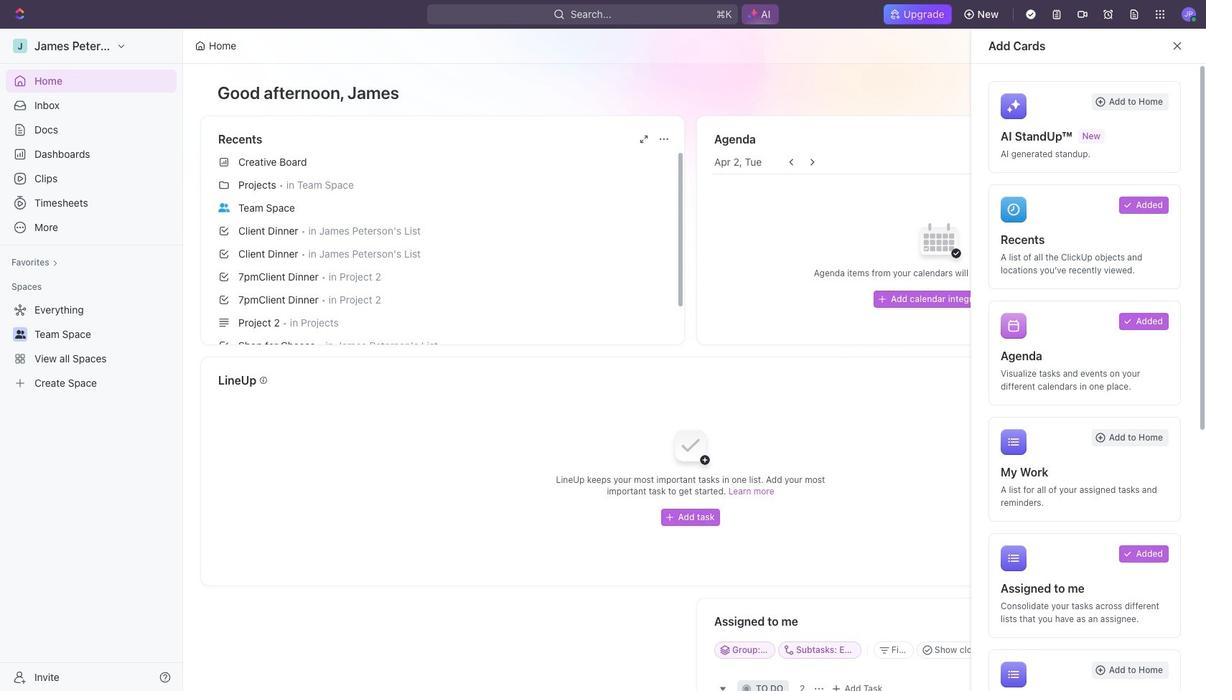 Task type: describe. For each thing, give the bounding box(es) containing it.
ai standup™ image
[[1001, 93, 1027, 119]]

recents image
[[1001, 197, 1027, 223]]

Search tasks... text field
[[1000, 640, 1108, 662]]

james peterson's workspace, , element
[[13, 39, 27, 53]]

personal list image
[[1001, 662, 1027, 688]]

sidebar navigation
[[0, 29, 186, 692]]



Task type: locate. For each thing, give the bounding box(es) containing it.
tree inside sidebar navigation
[[6, 299, 177, 395]]

1 horizontal spatial user group image
[[218, 203, 230, 212]]

agenda image
[[1001, 313, 1027, 339]]

0 vertical spatial user group image
[[218, 203, 230, 212]]

0 horizontal spatial user group image
[[15, 330, 25, 339]]

assigned to me image
[[1001, 546, 1027, 572]]

1 vertical spatial user group image
[[15, 330, 25, 339]]

user group image inside tree
[[15, 330, 25, 339]]

user group image
[[218, 203, 230, 212], [15, 330, 25, 339]]

my work image
[[1001, 430, 1027, 455]]

tree
[[6, 299, 177, 395]]



Task type: vqa. For each thing, say whether or not it's contained in the screenshot.
Sidebar Navigation
yes



